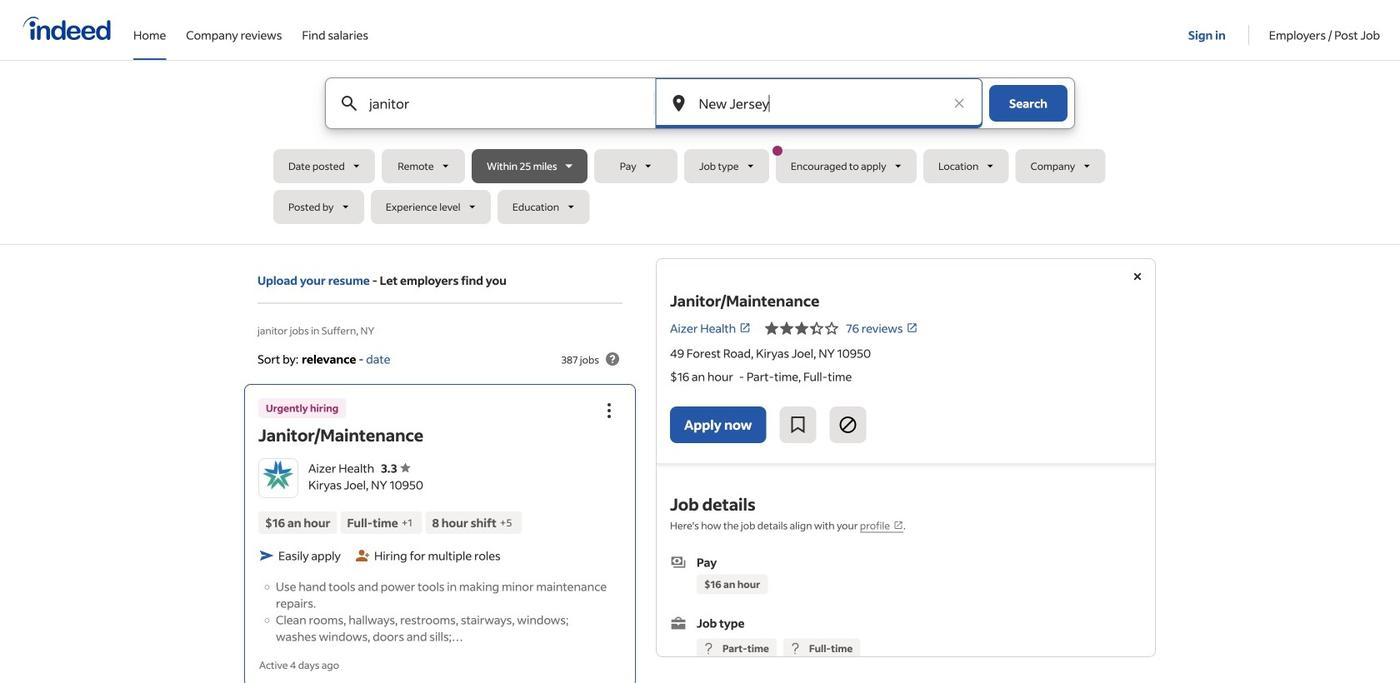 Task type: vqa. For each thing, say whether or not it's contained in the screenshot.
Want
no



Task type: locate. For each thing, give the bounding box(es) containing it.
job actions for janitor/maintenance is collapsed image
[[599, 401, 619, 421]]

3.3 out of 5 stars. link to 76 reviews company ratings (opens in a new tab) image
[[906, 322, 918, 334]]

help icon image
[[603, 349, 623, 369]]

company logo image
[[259, 459, 298, 497]]

None search field
[[273, 78, 1127, 231]]

Edit location text field
[[696, 78, 943, 128]]

aizer health (opens in a new tab) image
[[739, 322, 751, 334]]

missing qualification image
[[787, 641, 802, 656]]

3.3 out of 5 stars image
[[764, 318, 839, 338]]

save this job image
[[788, 415, 808, 435]]

close job details image
[[1128, 267, 1148, 287]]

missing qualification image
[[701, 641, 716, 656]]



Task type: describe. For each thing, give the bounding box(es) containing it.
clear location input image
[[951, 95, 968, 112]]

3.3 out of five stars rating image
[[381, 461, 411, 476]]

job preferences (opens in a new window) image
[[893, 520, 903, 530]]

not interested image
[[838, 415, 858, 435]]

search: Job title, keywords, or company text field
[[366, 78, 626, 128]]



